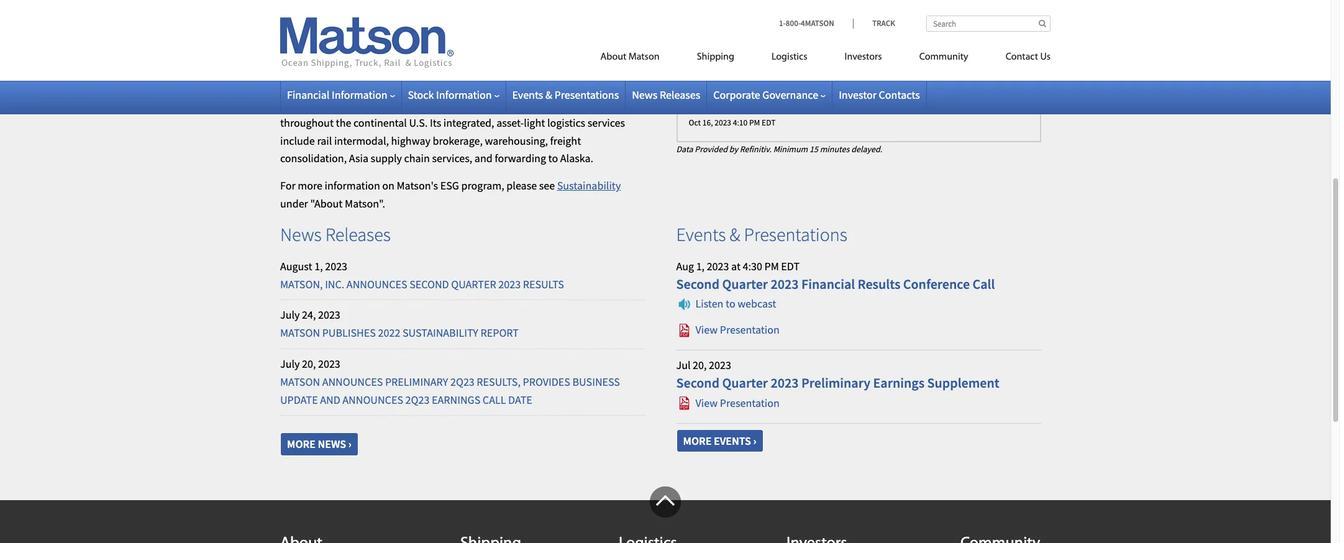 Task type: locate. For each thing, give the bounding box(es) containing it.
july up update
[[280, 357, 300, 371]]

aug 1, 2023 at 4:30 pm edt second quarter 2023 financial results conference call
[[677, 259, 996, 293]]

edt inside aug 1, 2023 at 4:30 pm edt second quarter 2023 financial results conference call
[[782, 259, 800, 273]]

community link
[[901, 46, 988, 71]]

1-800-4matson link
[[780, 18, 853, 29]]

2023 for publishes
[[318, 308, 341, 322]]

1 information from the left
[[332, 88, 388, 102]]

0 horizontal spatial 20,
[[302, 357, 316, 371]]

20, inside july 20, 2023 matson announces preliminary 2q23 results, provides business update and announces 2q23 earnings call date
[[302, 357, 316, 371]]

presentation up more events ›
[[720, 396, 780, 410]]

quarter down view presentation
[[723, 374, 768, 392]]

2023 up inc.
[[325, 259, 348, 273]]

quarter down 4:30
[[723, 275, 768, 293]]

+1.3 (+1.47%) volume
[[689, 29, 961, 62]]

program,
[[462, 179, 505, 193]]

view presentation link up more events ›
[[677, 396, 780, 410]]

sustainability
[[403, 326, 479, 340]]

0 horizontal spatial events & presentations
[[513, 88, 619, 102]]

1 july from the top
[[280, 308, 300, 322]]

2 july from the top
[[280, 357, 300, 371]]

20, right the jul on the bottom of the page
[[693, 358, 707, 372]]

2 view from the top
[[696, 396, 718, 410]]

provides
[[523, 375, 571, 389]]

1 horizontal spatial 2q23
[[451, 375, 475, 389]]

1 horizontal spatial events & presentations
[[677, 222, 848, 246]]

0 vertical spatial announces
[[347, 277, 408, 291]]

›
[[754, 434, 757, 448], [349, 437, 352, 452]]

1 second from the top
[[677, 275, 720, 293]]

4matson
[[801, 18, 835, 29]]

20, inside "jul 20, 2023 second quarter 2023 preliminary earnings supplement view presentation"
[[693, 358, 707, 372]]

july inside july 20, 2023 matson announces preliminary 2q23 results, provides business update and announces 2q23 earnings call date
[[280, 357, 300, 371]]

1 horizontal spatial 1,
[[697, 259, 705, 273]]

1 vertical spatial view presentation link
[[677, 396, 780, 410]]

esg
[[441, 179, 459, 193]]

second quarter 2023 financial results conference call link
[[677, 275, 1042, 293]]

2 1, from the left
[[697, 259, 705, 273]]

1 horizontal spatial more
[[684, 434, 712, 448]]

2023 up and
[[318, 357, 341, 371]]

announces right inc.
[[347, 277, 408, 291]]

1 horizontal spatial news releases
[[632, 88, 701, 102]]

news down and
[[318, 437, 346, 452]]

2023 left results
[[499, 277, 521, 291]]

1 vertical spatial week
[[702, 83, 728, 98]]

1 vertical spatial releases
[[326, 222, 391, 246]]

events & presentations up 4:30
[[677, 222, 848, 246]]

releases up oct
[[660, 88, 701, 102]]

inc.
[[325, 277, 345, 291]]

july
[[280, 308, 300, 322], [280, 357, 300, 371]]

news releases down "about
[[280, 222, 391, 246]]

2 quarter from the top
[[723, 374, 768, 392]]

back to top image
[[650, 486, 681, 518]]

2 week from the top
[[702, 83, 728, 98]]

2023 inside july 24, 2023 matson publishes 2022 sustainability report
[[318, 308, 341, 322]]

information down matson image
[[332, 88, 388, 102]]

more
[[684, 434, 712, 448], [287, 437, 316, 452]]

quarter
[[451, 277, 497, 291]]

1 quarter from the top
[[723, 275, 768, 293]]

announces right and
[[343, 393, 403, 407]]

1 horizontal spatial ›
[[754, 434, 757, 448]]

investor contacts
[[839, 88, 921, 102]]

second quarter 2023 preliminary earnings supplement article
[[677, 357, 1042, 417]]

events
[[513, 88, 544, 102], [677, 222, 726, 246], [714, 434, 752, 448]]

results,
[[477, 375, 521, 389]]

2 52 from the top
[[689, 83, 700, 98]]

edt down the corporate governance link
[[762, 118, 776, 128]]

52 up oct
[[689, 83, 700, 98]]

1,
[[315, 259, 323, 273], [697, 259, 705, 273]]

52 inside 127,031 52 week high
[[689, 65, 700, 80]]

1 matson from the top
[[280, 326, 320, 340]]

presentation down "webcast"
[[720, 322, 780, 337]]

earnings
[[874, 374, 925, 392]]

1 presentation from the top
[[720, 322, 780, 337]]

high
[[730, 65, 752, 80]]

july 24, 2023 matson publishes 2022 sustainability report
[[280, 308, 519, 340]]

2023
[[715, 118, 732, 128], [325, 259, 348, 273], [707, 259, 729, 273], [771, 275, 799, 293], [499, 277, 521, 291], [318, 308, 341, 322], [318, 357, 341, 371], [709, 358, 732, 372], [771, 374, 799, 392]]

1 vertical spatial &
[[730, 222, 741, 246]]

0 vertical spatial presentations
[[555, 88, 619, 102]]

us
[[1041, 52, 1051, 62]]

2 information from the left
[[436, 88, 492, 102]]

1, inside aug 1, 2023 at 4:30 pm edt second quarter 2023 financial results conference call
[[697, 259, 705, 273]]

second inside aug 1, 2023 at 4:30 pm edt second quarter 2023 financial results conference call
[[677, 275, 720, 293]]

4:10
[[733, 118, 748, 128]]

1 horizontal spatial information
[[436, 88, 492, 102]]

1 1, from the left
[[315, 259, 323, 273]]

1 horizontal spatial presentations
[[744, 222, 848, 246]]

1 horizontal spatial edt
[[782, 259, 800, 273]]

20, up update
[[302, 357, 316, 371]]

1, right the "aug" on the right of page
[[697, 259, 705, 273]]

august
[[280, 259, 312, 273]]

week inside $97.49 52 week low
[[702, 83, 728, 98]]

track link
[[853, 18, 896, 29]]

1 horizontal spatial &
[[730, 222, 741, 246]]

july for july 20, 2023 matson announces preliminary 2q23 results, provides business update and announces 2q23 earnings call date
[[280, 357, 300, 371]]

at
[[732, 259, 741, 273]]

1 vertical spatial matson
[[280, 375, 320, 389]]

matson publishes 2022 sustainability report link
[[280, 326, 519, 340]]

1 vertical spatial 52
[[689, 83, 700, 98]]

0 vertical spatial pm
[[750, 118, 761, 128]]

20, for second
[[693, 358, 707, 372]]

1-
[[780, 18, 786, 29]]

0 vertical spatial july
[[280, 308, 300, 322]]

presentations
[[555, 88, 619, 102], [744, 222, 848, 246]]

edt right 4:30
[[782, 259, 800, 273]]

0 horizontal spatial information
[[332, 88, 388, 102]]

1 vertical spatial second
[[677, 374, 720, 392]]

1 view from the top
[[696, 322, 718, 337]]

2 second from the top
[[677, 374, 720, 392]]

matson up update
[[280, 375, 320, 389]]

view presentation link
[[677, 322, 780, 337], [677, 396, 780, 410]]

more for news
[[287, 437, 316, 452]]

0 vertical spatial events & presentations
[[513, 88, 619, 102]]

0 horizontal spatial ›
[[349, 437, 352, 452]]

20, for matson
[[302, 357, 316, 371]]

0 horizontal spatial more
[[287, 437, 316, 452]]

contact us
[[1006, 52, 1051, 62]]

&
[[546, 88, 553, 102], [730, 222, 741, 246]]

webcast
[[738, 297, 777, 311]]

1 vertical spatial edt
[[782, 259, 800, 273]]

0 vertical spatial releases
[[660, 88, 701, 102]]

52 for 127,031 52 week high
[[689, 65, 700, 80]]

1 vertical spatial pm
[[765, 259, 779, 273]]

52 down volume
[[689, 65, 700, 80]]

52
[[689, 65, 700, 80], [689, 83, 700, 98]]

matson
[[280, 326, 320, 340], [280, 375, 320, 389]]

view up more events ›
[[696, 396, 718, 410]]

0 vertical spatial matson
[[280, 326, 320, 340]]

1 vertical spatial july
[[280, 357, 300, 371]]

view presentation link down listen to webcast link in the right bottom of the page
[[677, 322, 780, 337]]

week
[[702, 65, 728, 80], [702, 83, 728, 98]]

2023 for inc.
[[325, 259, 348, 273]]

pm right 4:30
[[765, 259, 779, 273]]

0 vertical spatial news releases
[[632, 88, 701, 102]]

july inside july 24, 2023 matson publishes 2022 sustainability report
[[280, 308, 300, 322]]

presentations up 4:30
[[744, 222, 848, 246]]

releases down matson". at the left of the page
[[326, 222, 391, 246]]

4:30
[[743, 259, 763, 273]]

2 presentation from the top
[[720, 396, 780, 410]]

matson inside july 24, 2023 matson publishes 2022 sustainability report
[[280, 326, 320, 340]]

about matson
[[601, 52, 660, 62]]

second down the jul on the bottom of the page
[[677, 374, 720, 392]]

second down the "aug" on the right of page
[[677, 275, 720, 293]]

2022
[[378, 326, 401, 340]]

1, inside the august 1, 2023 matson, inc. announces second quarter 2023 results
[[315, 259, 323, 273]]

0 horizontal spatial news releases
[[280, 222, 391, 246]]

0 horizontal spatial &
[[546, 88, 553, 102]]

information right stock
[[436, 88, 492, 102]]

1, right august at the left
[[315, 259, 323, 273]]

matson's
[[397, 179, 438, 193]]

results
[[523, 277, 564, 291]]

week inside 127,031 52 week high
[[702, 65, 728, 80]]

0 horizontal spatial 1,
[[315, 259, 323, 273]]

news releases
[[632, 88, 701, 102], [280, 222, 391, 246]]

1 52 from the top
[[689, 65, 700, 80]]

second
[[677, 275, 720, 293], [677, 374, 720, 392]]

1 vertical spatial view
[[696, 396, 718, 410]]

matson
[[629, 52, 660, 62]]

0 vertical spatial quarter
[[723, 275, 768, 293]]

52 inside $97.49 52 week low
[[689, 83, 700, 98]]

1 vertical spatial presentation
[[720, 396, 780, 410]]

information
[[332, 88, 388, 102], [436, 88, 492, 102]]

› for &
[[754, 434, 757, 448]]

None search field
[[927, 16, 1051, 32]]

see
[[539, 179, 555, 193]]

2q23 up earnings
[[451, 375, 475, 389]]

minimum
[[774, 144, 808, 155]]

news
[[632, 88, 658, 102], [280, 222, 322, 246], [318, 437, 346, 452]]

0 vertical spatial week
[[702, 65, 728, 80]]

matson image
[[280, 17, 454, 68]]

2023 right the jul on the bottom of the page
[[709, 358, 732, 372]]

0 horizontal spatial 2q23
[[406, 393, 430, 407]]

events & presentations down about
[[513, 88, 619, 102]]

2023 inside july 20, 2023 matson announces preliminary 2q23 results, provides business update and announces 2q23 earnings call date
[[318, 357, 341, 371]]

52 for $97.49 52 week low
[[689, 83, 700, 98]]

week left low at the top right of the page
[[702, 83, 728, 98]]

news releases up oct
[[632, 88, 701, 102]]

second inside "jul 20, 2023 second quarter 2023 preliminary earnings supplement view presentation"
[[677, 374, 720, 392]]

news down under
[[280, 222, 322, 246]]

0 horizontal spatial edt
[[762, 118, 776, 128]]

1 horizontal spatial financial
[[802, 275, 856, 293]]

announces up and
[[322, 375, 383, 389]]

0 horizontal spatial pm
[[750, 118, 761, 128]]

0 vertical spatial view presentation link
[[677, 322, 780, 337]]

quarter inside "jul 20, 2023 second quarter 2023 preliminary earnings supplement view presentation"
[[723, 374, 768, 392]]

1 horizontal spatial pm
[[765, 259, 779, 273]]

2023 right "16,"
[[715, 118, 732, 128]]

presentations down about
[[555, 88, 619, 102]]

events & presentations link
[[513, 88, 619, 102]]

financial
[[287, 88, 330, 102], [802, 275, 856, 293]]

0 vertical spatial presentation
[[720, 322, 780, 337]]

track
[[873, 18, 896, 29]]

week down shipping
[[702, 65, 728, 80]]

2 vertical spatial news
[[318, 437, 346, 452]]

on
[[383, 179, 395, 193]]

2 view presentation link from the top
[[677, 396, 780, 410]]

contact us link
[[988, 46, 1051, 71]]

15
[[810, 144, 819, 155]]

1 week from the top
[[702, 65, 728, 80]]

1 horizontal spatial 20,
[[693, 358, 707, 372]]

0 vertical spatial view
[[696, 322, 718, 337]]

logistics link
[[753, 46, 827, 71]]

1 vertical spatial financial
[[802, 275, 856, 293]]

stock information link
[[408, 88, 500, 102]]

0 vertical spatial 52
[[689, 65, 700, 80]]

financial inside aug 1, 2023 at 4:30 pm edt second quarter 2023 financial results conference call
[[802, 275, 856, 293]]

please
[[507, 179, 537, 193]]

2q23 down preliminary
[[406, 393, 430, 407]]

matson inside july 20, 2023 matson announces preliminary 2q23 results, provides business update and announces 2q23 earnings call date
[[280, 375, 320, 389]]

matson down 24,
[[280, 326, 320, 340]]

2023 left at
[[707, 259, 729, 273]]

governance
[[763, 88, 819, 102]]

date
[[509, 393, 533, 407]]

2023 right 24,
[[318, 308, 341, 322]]

0 vertical spatial financial
[[287, 88, 330, 102]]

listen to webcast
[[696, 297, 777, 311]]

investor
[[839, 88, 877, 102]]

1 vertical spatial quarter
[[723, 374, 768, 392]]

view
[[696, 322, 718, 337], [696, 396, 718, 410]]

footer
[[0, 486, 1332, 543]]

1 vertical spatial presentations
[[744, 222, 848, 246]]

0 vertical spatial news
[[632, 88, 658, 102]]

view down listen
[[696, 322, 718, 337]]

2 matson from the top
[[280, 375, 320, 389]]

july for july 24, 2023 matson publishes 2022 sustainability report
[[280, 308, 300, 322]]

pm right 4:10 on the top of the page
[[750, 118, 761, 128]]

0 vertical spatial second
[[677, 275, 720, 293]]

news down matson
[[632, 88, 658, 102]]

july left 24,
[[280, 308, 300, 322]]



Task type: vqa. For each thing, say whether or not it's contained in the screenshot.
GUIDELINES
no



Task type: describe. For each thing, give the bounding box(es) containing it.
2023 for quarter
[[709, 358, 732, 372]]

matson, inc. announces second quarter 2023 results link
[[280, 277, 564, 291]]

delayed.
[[852, 144, 883, 155]]

provided
[[695, 144, 728, 155]]

2 vertical spatial announces
[[343, 393, 403, 407]]

financial information link
[[287, 88, 395, 102]]

view presentation
[[696, 322, 780, 337]]

0 horizontal spatial presentations
[[555, 88, 619, 102]]

$56.51
[[893, 83, 926, 98]]

contacts
[[879, 88, 921, 102]]

business
[[573, 375, 620, 389]]

1 vertical spatial news releases
[[280, 222, 391, 246]]

supplement
[[928, 374, 1000, 392]]

top menu navigation
[[545, 46, 1051, 71]]

16,
[[703, 118, 713, 128]]

information for financial information
[[332, 88, 388, 102]]

2023 left the preliminary
[[771, 374, 799, 392]]

call
[[973, 275, 996, 293]]

week for high
[[702, 65, 728, 80]]

refinitiv.
[[740, 144, 772, 155]]

shipping
[[697, 52, 735, 62]]

about matson link
[[582, 46, 679, 71]]

› for releases
[[349, 437, 352, 452]]

contact
[[1006, 52, 1039, 62]]

+1.3
[[893, 29, 914, 44]]

under
[[280, 196, 308, 211]]

low
[[730, 83, 750, 98]]

july 20, 2023 matson announces preliminary 2q23 results, provides business update and announces 2q23 earnings call date
[[280, 357, 620, 407]]

2023 for 4:30
[[707, 259, 729, 273]]

2023 for announces
[[318, 357, 341, 371]]

(+1.47%)
[[917, 29, 961, 44]]

for more information on matson's esg program, please see sustainability under "about matson".
[[280, 179, 621, 211]]

$97.49
[[893, 65, 926, 80]]

report
[[481, 326, 519, 340]]

matson for 20,
[[280, 375, 320, 389]]

$97.49 52 week low
[[689, 65, 926, 98]]

stock
[[408, 88, 434, 102]]

2023 for pm
[[715, 118, 732, 128]]

update
[[280, 393, 318, 407]]

preliminary
[[802, 374, 871, 392]]

1 vertical spatial events & presentations
[[677, 222, 848, 246]]

view presentation link inside second quarter 2023 preliminary earnings supplement article
[[677, 396, 780, 410]]

information for stock information
[[436, 88, 492, 102]]

jul
[[677, 358, 691, 372]]

quarter inside aug 1, 2023 at 4:30 pm edt second quarter 2023 financial results conference call
[[723, 275, 768, 293]]

about
[[601, 52, 627, 62]]

more for events
[[684, 434, 712, 448]]

search image
[[1039, 19, 1047, 27]]

view inside "second quarter 2023 financial results conference call" article
[[696, 322, 718, 337]]

listen
[[696, 297, 724, 311]]

logistics
[[772, 52, 808, 62]]

preliminary
[[385, 375, 448, 389]]

volume
[[689, 47, 725, 62]]

1 vertical spatial news
[[280, 222, 322, 246]]

1 vertical spatial events
[[677, 222, 726, 246]]

1 vertical spatial announces
[[322, 375, 383, 389]]

corporate
[[714, 88, 761, 102]]

pm inside aug 1, 2023 at 4:30 pm edt second quarter 2023 financial results conference call
[[765, 259, 779, 273]]

matson announces preliminary 2q23 results, provides business update and announces 2q23 earnings call date link
[[280, 375, 620, 407]]

1 horizontal spatial releases
[[660, 88, 701, 102]]

oct 16, 2023 4:10 pm edt
[[689, 118, 776, 128]]

1 vertical spatial 2q23
[[406, 393, 430, 407]]

stock information
[[408, 88, 492, 102]]

listen to webcast link
[[677, 297, 777, 311]]

1-800-4matson
[[780, 18, 835, 29]]

more news › link
[[280, 433, 359, 456]]

by
[[730, 144, 738, 155]]

presentation inside "jul 20, 2023 second quarter 2023 preliminary earnings supplement view presentation"
[[720, 396, 780, 410]]

1, for quarter
[[315, 259, 323, 273]]

Search search field
[[927, 16, 1051, 32]]

results
[[858, 275, 901, 293]]

august 1, 2023 matson, inc. announces second quarter 2023 results
[[280, 259, 564, 291]]

presentation inside "second quarter 2023 financial results conference call" article
[[720, 322, 780, 337]]

more events ›
[[684, 434, 757, 448]]

publishes
[[322, 326, 376, 340]]

second quarter 2023 financial results conference call article
[[677, 258, 1042, 344]]

data
[[677, 144, 693, 155]]

conference
[[904, 275, 970, 293]]

more events › link
[[677, 430, 764, 453]]

minutes
[[820, 144, 850, 155]]

for
[[280, 179, 296, 193]]

0 horizontal spatial financial
[[287, 88, 330, 102]]

24,
[[302, 308, 316, 322]]

sustainability
[[557, 179, 621, 193]]

127,031 52 week high
[[689, 47, 932, 80]]

investors
[[845, 52, 883, 62]]

0 horizontal spatial releases
[[326, 222, 391, 246]]

second
[[410, 277, 449, 291]]

0 vertical spatial 2q23
[[451, 375, 475, 389]]

call
[[483, 393, 506, 407]]

1 view presentation link from the top
[[677, 322, 780, 337]]

0 vertical spatial events
[[513, 88, 544, 102]]

"about
[[310, 196, 343, 211]]

matson".
[[345, 196, 385, 211]]

week for low
[[702, 83, 728, 98]]

announces inside the august 1, 2023 matson, inc. announces second quarter 2023 results
[[347, 277, 408, 291]]

community
[[920, 52, 969, 62]]

1, for second
[[697, 259, 705, 273]]

2 vertical spatial events
[[714, 434, 752, 448]]

2023 up "webcast"
[[771, 275, 799, 293]]

view inside "jul 20, 2023 second quarter 2023 preliminary earnings supplement view presentation"
[[696, 396, 718, 410]]

aug
[[677, 259, 694, 273]]

jul 20, 2023 second quarter 2023 preliminary earnings supplement view presentation
[[677, 358, 1000, 410]]

to
[[726, 297, 736, 311]]

matson for 24,
[[280, 326, 320, 340]]

second quarter 2023 preliminary earnings supplement link
[[677, 374, 1042, 392]]

and
[[320, 393, 341, 407]]

more
[[298, 179, 323, 193]]

800-
[[786, 18, 801, 29]]

news releases link
[[632, 88, 701, 102]]

data provided by refinitiv. minimum 15 minutes delayed.
[[677, 144, 883, 155]]

0 vertical spatial edt
[[762, 118, 776, 128]]

sustainability link
[[557, 179, 621, 193]]

investor contacts link
[[839, 88, 921, 102]]

0 vertical spatial &
[[546, 88, 553, 102]]



